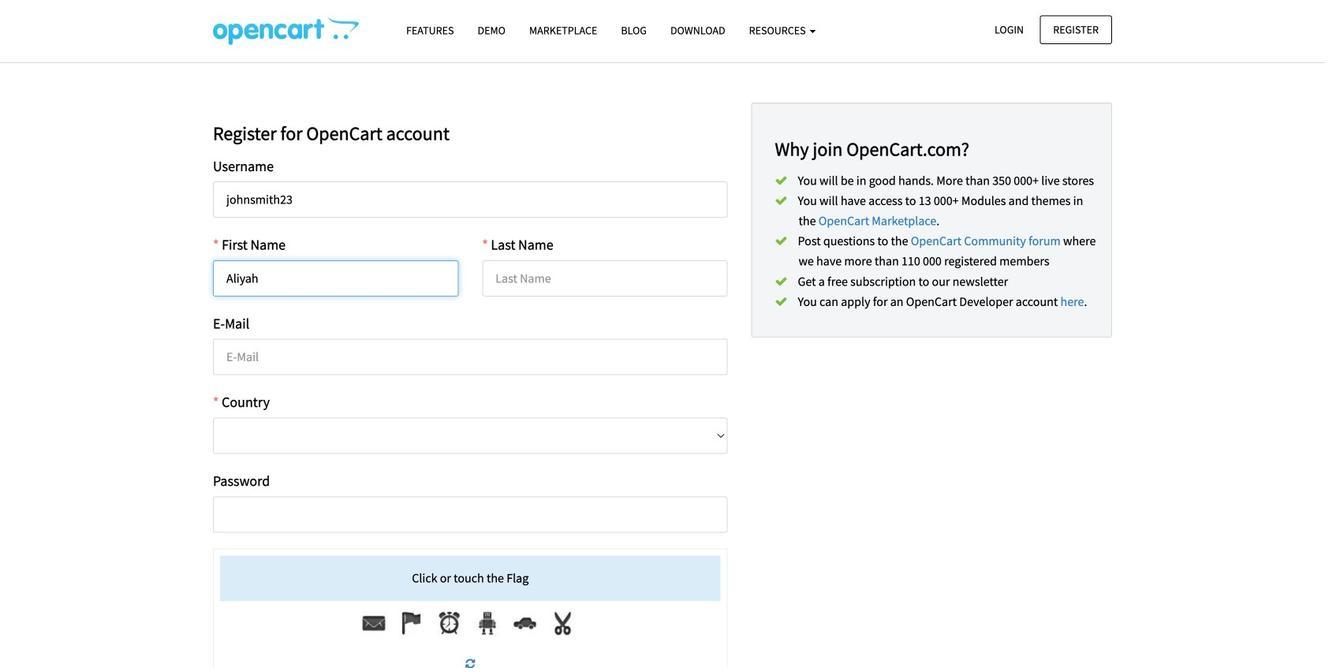 Task type: vqa. For each thing, say whether or not it's contained in the screenshot.
password field
yes



Task type: locate. For each thing, give the bounding box(es) containing it.
refresh image
[[466, 658, 475, 668]]

None password field
[[213, 496, 728, 533]]

opencart - account register image
[[213, 17, 359, 45]]

Last Name text field
[[482, 260, 728, 297]]

First Name text field
[[213, 260, 459, 297]]

Username text field
[[213, 182, 728, 218]]



Task type: describe. For each thing, give the bounding box(es) containing it.
E-Mail text field
[[213, 339, 728, 375]]



